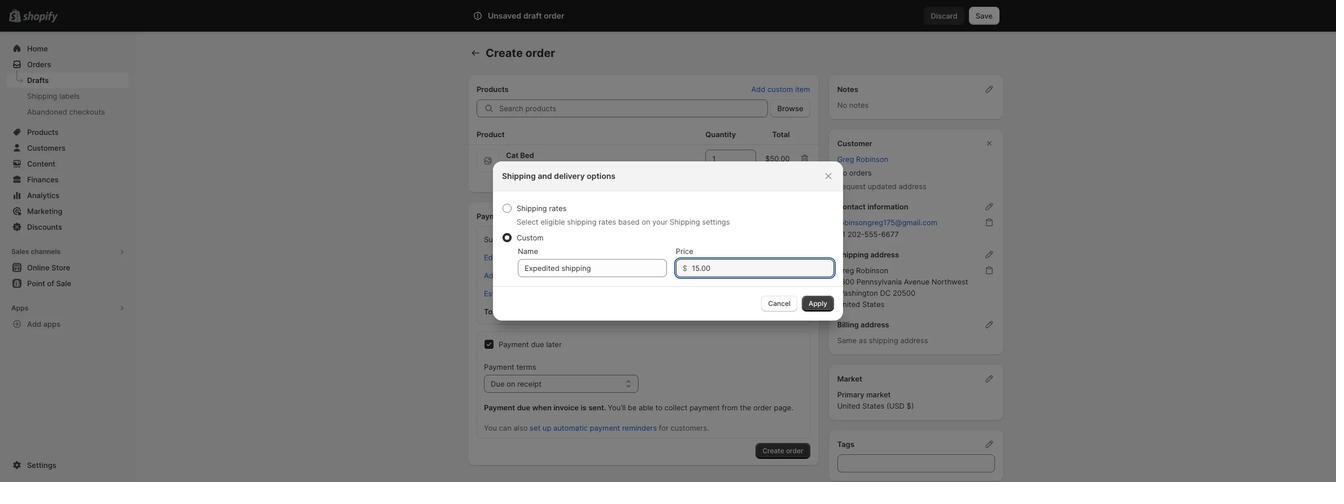 Task type: locate. For each thing, give the bounding box(es) containing it.
shipping down discount at the bottom left
[[500, 271, 530, 280]]

united down washington
[[838, 300, 861, 309]]

product
[[477, 130, 505, 139]]

receipt
[[518, 380, 542, 389]]

+1
[[838, 230, 846, 239]]

on left your
[[642, 218, 651, 227]]

address
[[899, 182, 927, 191], [871, 250, 899, 259], [861, 320, 890, 329], [901, 336, 929, 345]]

0 vertical spatial $0.00
[[783, 271, 803, 280]]

0 vertical spatial add
[[752, 85, 766, 94]]

delivery right or
[[541, 271, 568, 280]]

order right draft
[[544, 11, 565, 20]]

0 vertical spatial $50.00
[[766, 154, 790, 163]]

0 vertical spatial states
[[863, 300, 885, 309]]

$50.00 down browse button
[[766, 154, 790, 163]]

also
[[514, 424, 528, 433]]

as
[[859, 336, 867, 345]]

add apps button
[[7, 316, 129, 332]]

1 states from the top
[[863, 300, 885, 309]]

0 vertical spatial robinson
[[857, 155, 889, 164]]

automatic
[[554, 424, 588, 433]]

payment left from
[[690, 403, 720, 412]]

1 vertical spatial robinson
[[857, 266, 889, 275]]

information
[[868, 202, 909, 211]]

1 vertical spatial create
[[763, 447, 785, 455]]

add apps
[[27, 320, 61, 329]]

due left later
[[531, 340, 544, 349]]

greg
[[838, 155, 854, 164], [838, 266, 854, 275]]

united down primary
[[838, 402, 861, 411]]

shipping and delivery options dialog
[[0, 162, 1337, 321]]

shipping right requires
[[538, 162, 568, 171]]

delivery right and
[[554, 171, 585, 181]]

2 vertical spatial add
[[27, 320, 41, 329]]

total down browse button
[[773, 130, 790, 139]]

2 greg from the top
[[838, 266, 854, 275]]

options
[[587, 171, 616, 181]]

1 vertical spatial greg
[[838, 266, 854, 275]]

greg for greg robinson no orders request updated address
[[838, 155, 854, 164]]

on right due on the bottom of the page
[[507, 380, 516, 389]]

(usd
[[887, 402, 905, 411]]

discounts link
[[7, 219, 129, 235]]

shipping for shipping and delivery options
[[502, 171, 536, 181]]

robinson inside "greg robinson no orders request updated address"
[[857, 155, 889, 164]]

$50.00 button
[[499, 170, 538, 186]]

states
[[863, 300, 885, 309], [863, 402, 885, 411]]

1 united from the top
[[838, 300, 861, 309]]

new customer
[[586, 253, 636, 262]]

discard link
[[925, 7, 965, 25]]

create down unsaved
[[486, 46, 523, 60]]

greg inside greg robinson 1600 pennsylvania avenue northwest washington dc 20500 united states
[[838, 266, 854, 275]]

1 vertical spatial payment
[[590, 424, 620, 433]]

price
[[676, 247, 694, 256]]

add for add shipping or delivery
[[484, 271, 498, 280]]

states down dc
[[863, 300, 885, 309]]

0 horizontal spatial create
[[486, 46, 523, 60]]

0 vertical spatial total
[[773, 130, 790, 139]]

$0.00
[[783, 271, 803, 280], [783, 289, 803, 298]]

updated
[[868, 182, 897, 191]]

settings link
[[7, 458, 129, 473]]

create inside create order button
[[763, 447, 785, 455]]

payment up payment terms on the bottom left
[[499, 340, 529, 349]]

settings
[[702, 218, 730, 227]]

$0.00 up cancel
[[783, 289, 803, 298]]

$50.00 down requires
[[506, 173, 531, 182]]

dc
[[880, 289, 891, 298]]

0 horizontal spatial due
[[517, 403, 531, 412]]

on inside 'dialog'
[[642, 218, 651, 227]]

rates up eligible
[[549, 204, 567, 213]]

$50.00
[[766, 154, 790, 163], [506, 173, 531, 182]]

1 vertical spatial due
[[517, 403, 531, 412]]

due for later
[[531, 340, 544, 349]]

contact information
[[838, 202, 909, 211]]

apps
[[43, 320, 61, 329]]

greg robinson no orders request updated address
[[838, 155, 927, 191]]

states inside greg robinson 1600 pennsylvania avenue northwest washington dc 20500 united states
[[863, 300, 885, 309]]

1 vertical spatial rates
[[599, 218, 616, 227]]

address up the same as shipping address at the right
[[861, 320, 890, 329]]

order inside create order button
[[786, 447, 804, 455]]

1 robinson from the top
[[857, 155, 889, 164]]

billing
[[838, 320, 859, 329]]

when
[[532, 403, 552, 412]]

discounts
[[27, 223, 62, 232]]

able
[[639, 403, 654, 412]]

customer
[[603, 253, 636, 262]]

0 vertical spatial due
[[531, 340, 544, 349]]

1 vertical spatial $0.00
[[783, 289, 803, 298]]

sales
[[11, 247, 29, 256]]

based
[[619, 218, 640, 227]]

1 vertical spatial create order
[[763, 447, 804, 455]]

greg inside "greg robinson no orders request updated address"
[[838, 155, 854, 164]]

0 vertical spatial rates
[[549, 204, 567, 213]]

no
[[838, 101, 848, 110], [838, 168, 848, 177]]

1 vertical spatial delivery
[[541, 271, 568, 280]]

payment down 'sent.'
[[590, 424, 620, 433]]

avenue
[[904, 277, 930, 286]]

add down the edit
[[484, 271, 498, 280]]

is
[[581, 403, 587, 412]]

0 horizontal spatial add
[[27, 320, 41, 329]]

reminders
[[622, 424, 657, 433]]

create order down unsaved draft order
[[486, 46, 556, 60]]

add inside button
[[752, 85, 766, 94]]

bed
[[521, 151, 534, 160]]

0 vertical spatial delivery
[[554, 171, 585, 181]]

address right 'updated'
[[899, 182, 927, 191]]

greg down customer
[[838, 155, 854, 164]]

shipping up select in the left of the page
[[517, 204, 547, 213]]

total down the add shipping or delivery
[[484, 307, 502, 316]]

1 horizontal spatial on
[[642, 218, 651, 227]]

1 vertical spatial total
[[484, 307, 502, 316]]

subtotal
[[484, 235, 513, 244]]

robinson up the orders
[[857, 155, 889, 164]]

0 vertical spatial greg
[[838, 155, 854, 164]]

0 vertical spatial united
[[838, 300, 861, 309]]

1 horizontal spatial create
[[763, 447, 785, 455]]

1 vertical spatial add
[[484, 271, 498, 280]]

payment for payment due when invoice is sent. you'll be able to collect payment from the order page.
[[484, 403, 515, 412]]

robinson for orders
[[857, 155, 889, 164]]

robinson
[[857, 155, 889, 164], [857, 266, 889, 275]]

products
[[477, 85, 509, 94]]

sent.
[[589, 403, 606, 412]]

shipping right your
[[670, 218, 700, 227]]

payment due later
[[499, 340, 562, 349]]

address down the 20500
[[901, 336, 929, 345]]

add for add custom item
[[752, 85, 766, 94]]

payment for payment due later
[[499, 340, 529, 349]]

1 horizontal spatial create order
[[763, 447, 804, 455]]

1 horizontal spatial add
[[484, 271, 498, 280]]

1 vertical spatial no
[[838, 168, 848, 177]]

shipping right eligible
[[567, 218, 597, 227]]

apps button
[[7, 301, 129, 316]]

shipping down 202-
[[838, 250, 869, 259]]

shipping inside 'dialog'
[[567, 218, 597, 227]]

due left when
[[517, 403, 531, 412]]

shipping down cat
[[502, 171, 536, 181]]

1 horizontal spatial total
[[773, 130, 790, 139]]

states down market
[[863, 402, 885, 411]]

0 horizontal spatial rates
[[549, 204, 567, 213]]

greg up 1600
[[838, 266, 854, 275]]

payment up can
[[484, 403, 515, 412]]

add left apps
[[27, 320, 41, 329]]

delivery
[[554, 171, 585, 181], [541, 271, 568, 280]]

2 united from the top
[[838, 402, 861, 411]]

payment up subtotal at the left of page
[[477, 212, 508, 221]]

no up request
[[838, 168, 848, 177]]

greg robinson 1600 pennsylvania avenue northwest washington dc 20500 united states
[[838, 266, 969, 309]]

settings
[[27, 461, 56, 470]]

checkouts
[[69, 107, 105, 116]]

home
[[27, 44, 48, 53]]

add
[[752, 85, 766, 94], [484, 271, 498, 280], [27, 320, 41, 329]]

$0.00 down $2.50
[[783, 271, 803, 280]]

select
[[517, 218, 539, 227]]

up
[[543, 424, 552, 433]]

2 robinson from the top
[[857, 266, 889, 275]]

rates left based
[[599, 218, 616, 227]]

create order down page.
[[763, 447, 804, 455]]

0 vertical spatial on
[[642, 218, 651, 227]]

$)
[[907, 402, 914, 411]]

1 greg from the top
[[838, 155, 854, 164]]

item
[[795, 85, 811, 94]]

—
[[586, 271, 593, 280]]

primary market united states (usd $)
[[838, 390, 914, 411]]

1 horizontal spatial due
[[531, 340, 544, 349]]

0 vertical spatial create order
[[486, 46, 556, 60]]

channels
[[31, 247, 61, 256]]

later
[[546, 340, 562, 349]]

2 horizontal spatial add
[[752, 85, 766, 94]]

robinson inside greg robinson 1600 pennsylvania avenue northwest washington dc 20500 united states
[[857, 266, 889, 275]]

1 vertical spatial on
[[507, 380, 516, 389]]

0 vertical spatial payment
[[690, 403, 720, 412]]

1 horizontal spatial payment
[[690, 403, 720, 412]]

cat
[[506, 151, 519, 160]]

request
[[838, 182, 866, 191]]

shipping labels link
[[7, 88, 129, 104]]

customers.
[[671, 424, 709, 433]]

0 vertical spatial no
[[838, 101, 848, 110]]

0 vertical spatial create
[[486, 46, 523, 60]]

2 no from the top
[[838, 168, 848, 177]]

robinson up pennsylvania
[[857, 266, 889, 275]]

1 vertical spatial $50.00
[[506, 173, 531, 182]]

payment up due on the bottom of the page
[[484, 363, 515, 372]]

create down page.
[[763, 447, 785, 455]]

no left notes
[[838, 101, 848, 110]]

2 states from the top
[[863, 402, 885, 411]]

0 horizontal spatial $50.00
[[506, 173, 531, 182]]

0 horizontal spatial payment
[[590, 424, 620, 433]]

search button
[[505, 7, 832, 25]]

add left custom
[[752, 85, 766, 94]]

due for when
[[517, 403, 531, 412]]

1 vertical spatial states
[[863, 402, 885, 411]]

shipping down drafts
[[27, 92, 57, 101]]

1 vertical spatial united
[[838, 402, 861, 411]]

order down page.
[[786, 447, 804, 455]]



Task type: vqa. For each thing, say whether or not it's contained in the screenshot.
0 Of 0 dropdown button
no



Task type: describe. For each thing, give the bounding box(es) containing it.
edit discount button
[[477, 250, 536, 266]]

shipping for shipping rates
[[517, 204, 547, 213]]

set up automatic payment reminders link
[[530, 424, 657, 433]]

add custom item
[[752, 85, 811, 94]]

$47.50
[[779, 307, 803, 316]]

cat bed requires shipping
[[506, 151, 568, 171]]

no notes
[[838, 101, 869, 110]]

0 horizontal spatial on
[[507, 380, 516, 389]]

edit
[[484, 253, 498, 262]]

add shipping or delivery button
[[477, 268, 575, 284]]

robinson for pennsylvania
[[857, 266, 889, 275]]

cancel button
[[762, 296, 798, 312]]

united inside primary market united states (usd $)
[[838, 402, 861, 411]]

draft
[[524, 11, 542, 20]]

drafts link
[[7, 72, 129, 88]]

eligible
[[541, 218, 565, 227]]

create order button
[[756, 443, 811, 459]]

202-
[[848, 230, 865, 239]]

page.
[[774, 403, 794, 412]]

market
[[838, 375, 863, 384]]

address inside "greg robinson no orders request updated address"
[[899, 182, 927, 191]]

2 $0.00 from the top
[[783, 289, 803, 298]]

shipping address
[[838, 250, 899, 259]]

apply
[[809, 299, 828, 308]]

add shipping or delivery
[[484, 271, 568, 280]]

select eligible shipping rates based on your shipping settings
[[517, 218, 730, 227]]

Price text field
[[692, 259, 834, 277]]

the
[[740, 403, 752, 412]]

united inside greg robinson 1600 pennsylvania avenue northwest washington dc 20500 united states
[[838, 300, 861, 309]]

delivery inside 'dialog'
[[554, 171, 585, 181]]

$2.50
[[783, 253, 803, 262]]

20500
[[893, 289, 916, 298]]

same
[[838, 336, 857, 345]]

add for add apps
[[27, 320, 41, 329]]

delivery inside button
[[541, 271, 568, 280]]

payment for payment terms
[[484, 363, 515, 372]]

payment for payment
[[477, 212, 508, 221]]

1 horizontal spatial $50.00
[[766, 154, 790, 163]]

1 no from the top
[[838, 101, 848, 110]]

notes
[[850, 101, 869, 110]]

1 horizontal spatial rates
[[599, 218, 616, 227]]

0 horizontal spatial total
[[484, 307, 502, 316]]

requires
[[506, 162, 536, 171]]

shopify image
[[23, 12, 58, 23]]

+1 202-555-6677
[[838, 230, 899, 239]]

notes
[[838, 85, 859, 94]]

new
[[586, 253, 601, 262]]

or
[[532, 271, 539, 280]]

drafts
[[27, 76, 49, 85]]

your
[[653, 218, 668, 227]]

shipping rates
[[517, 204, 567, 213]]

collect
[[665, 403, 688, 412]]

invoice
[[554, 403, 579, 412]]

greg for greg robinson 1600 pennsylvania avenue northwest washington dc 20500 united states
[[838, 266, 854, 275]]

order down search
[[526, 46, 556, 60]]

edit discount
[[484, 253, 529, 262]]

due on receipt
[[491, 380, 542, 389]]

customer
[[838, 139, 873, 148]]

1 $0.00 from the top
[[783, 271, 803, 280]]

$50.00 inside button
[[506, 173, 531, 182]]

save
[[976, 11, 993, 20]]

order right the
[[754, 403, 772, 412]]

shipping inside button
[[500, 271, 530, 280]]

payment terms
[[484, 363, 536, 372]]

orders
[[27, 60, 51, 69]]

robinsongreg175@gmail.com button
[[831, 215, 945, 231]]

primary
[[838, 390, 865, 399]]

shipping for shipping labels
[[27, 92, 57, 101]]

apps
[[11, 304, 28, 312]]

custom
[[768, 85, 793, 94]]

tags
[[838, 440, 855, 449]]

apply button
[[802, 296, 834, 312]]

quantity
[[706, 130, 736, 139]]

1600
[[838, 277, 855, 286]]

6677
[[882, 230, 899, 239]]

home link
[[7, 41, 129, 56]]

states inside primary market united states (usd $)
[[863, 402, 885, 411]]

contact
[[838, 202, 866, 211]]

abandoned checkouts link
[[7, 104, 129, 120]]

cancel
[[769, 299, 791, 308]]

0 horizontal spatial create order
[[486, 46, 556, 60]]

no inside "greg robinson no orders request updated address"
[[838, 168, 848, 177]]

browse button
[[771, 99, 811, 118]]

pennsylvania
[[857, 277, 902, 286]]

unsaved draft order
[[488, 11, 565, 20]]

save button
[[969, 7, 1000, 25]]

shipping for shipping address
[[838, 250, 869, 259]]

add custom item button
[[745, 81, 817, 97]]

shipping inside cat bed requires shipping
[[538, 162, 568, 171]]

address down 6677
[[871, 250, 899, 259]]

discount
[[500, 253, 529, 262]]

due
[[491, 380, 505, 389]]

greg robinson link
[[838, 155, 889, 164]]

shipping right the as
[[869, 336, 899, 345]]

labels
[[59, 92, 80, 101]]

$
[[683, 264, 688, 273]]

create order inside button
[[763, 447, 804, 455]]

to
[[656, 403, 663, 412]]

browse
[[778, 104, 804, 113]]

-$2.50
[[780, 253, 803, 262]]

shipping and delivery options
[[502, 171, 616, 181]]

from
[[722, 403, 738, 412]]

you can also set up automatic payment reminders for customers.
[[484, 424, 709, 433]]

custom
[[517, 233, 544, 242]]

Name text field
[[518, 259, 667, 277]]

same as shipping address
[[838, 336, 929, 345]]



